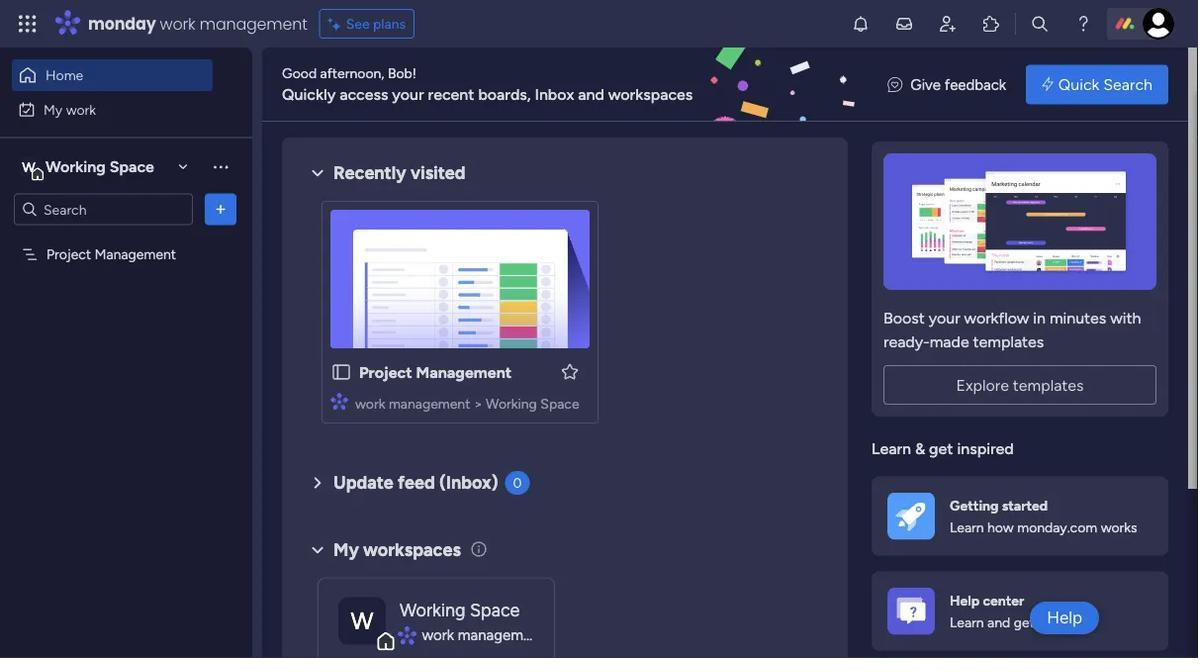 Task type: describe. For each thing, give the bounding box(es) containing it.
(inbox)
[[439, 472, 499, 493]]

good
[[282, 65, 317, 82]]

work right monday
[[160, 12, 196, 35]]

inbox
[[535, 85, 574, 104]]

my workspaces
[[334, 539, 461, 560]]

1 horizontal spatial working space
[[400, 599, 520, 620]]

inspired
[[958, 439, 1014, 458]]

1 vertical spatial working
[[486, 395, 537, 412]]

recent
[[428, 85, 475, 104]]

my for my workspaces
[[334, 539, 359, 560]]

and inside good afternoon, bob! quickly access your recent boards, inbox and workspaces
[[578, 85, 605, 104]]

explore
[[957, 376, 1010, 394]]

see plans
[[346, 15, 406, 32]]

explore templates button
[[884, 365, 1157, 405]]

explore templates
[[957, 376, 1084, 394]]

0 horizontal spatial workspaces
[[363, 539, 461, 560]]

started
[[1003, 497, 1048, 514]]

good afternoon, bob! quickly access your recent boards, inbox and workspaces
[[282, 65, 693, 104]]

0 vertical spatial space
[[110, 157, 154, 176]]

work management
[[422, 626, 546, 644]]

open update feed (inbox) image
[[306, 471, 330, 495]]

your inside good afternoon, bob! quickly access your recent boards, inbox and workspaces
[[392, 85, 424, 104]]

bob builder image
[[1143, 8, 1175, 40]]

working inside workspace selection element
[[46, 157, 106, 176]]

1 horizontal spatial project
[[359, 363, 412, 382]]

apps image
[[982, 14, 1002, 34]]

w for workspace image at the bottom
[[351, 607, 374, 635]]

&
[[915, 439, 926, 458]]

monday
[[88, 12, 156, 35]]

management inside list box
[[95, 246, 176, 263]]

project management inside list box
[[47, 246, 176, 263]]

home
[[46, 67, 83, 84]]

quick
[[1059, 75, 1100, 94]]

boards,
[[478, 85, 531, 104]]

1 horizontal spatial space
[[470, 599, 520, 620]]

work inside button
[[66, 101, 96, 118]]

see
[[346, 15, 370, 32]]

close recently visited image
[[306, 161, 330, 185]]

project inside list box
[[47, 246, 91, 263]]

update feed (inbox)
[[334, 472, 499, 493]]

my work button
[[12, 94, 213, 125]]

workspace image
[[339, 597, 386, 645]]

add to favorites image
[[560, 362, 580, 382]]

monday work management
[[88, 12, 308, 35]]

see plans button
[[319, 9, 415, 39]]

help center learn and get support
[[950, 592, 1087, 631]]

feedback
[[945, 75, 1007, 93]]

support
[[1039, 614, 1087, 631]]

work management > working space
[[355, 395, 580, 412]]

update
[[334, 472, 394, 493]]

1 horizontal spatial management
[[416, 363, 512, 382]]

0 vertical spatial get
[[930, 439, 954, 458]]

minutes
[[1050, 308, 1107, 327]]

working space inside workspace selection element
[[46, 157, 154, 176]]

with
[[1111, 308, 1142, 327]]

1 horizontal spatial project management
[[359, 363, 512, 382]]

monday.com
[[1018, 519, 1098, 536]]

center
[[983, 592, 1025, 609]]

in
[[1034, 308, 1046, 327]]

notifications image
[[851, 14, 871, 34]]

access
[[340, 85, 388, 104]]

public board image
[[331, 361, 352, 383]]

your inside 'boost your workflow in minutes with ready-made templates'
[[929, 308, 961, 327]]

search everything image
[[1030, 14, 1050, 34]]



Task type: locate. For each thing, give the bounding box(es) containing it.
help inside "help center learn and get support"
[[950, 592, 980, 609]]

and down "center"
[[988, 614, 1011, 631]]

space up work management
[[470, 599, 520, 620]]

0 vertical spatial project management
[[47, 246, 176, 263]]

my down the home
[[44, 101, 63, 118]]

getting started element
[[872, 477, 1169, 556]]

0 vertical spatial working
[[46, 157, 106, 176]]

0 horizontal spatial and
[[578, 85, 605, 104]]

getting started learn how monday.com works
[[950, 497, 1138, 536]]

home button
[[12, 59, 213, 91]]

learn inside "help center learn and get support"
[[950, 614, 985, 631]]

0 vertical spatial w
[[22, 158, 35, 175]]

2 vertical spatial working
[[400, 599, 466, 620]]

my work
[[44, 101, 96, 118]]

learn
[[872, 439, 912, 458], [950, 519, 985, 536], [950, 614, 985, 631]]

working space up work management
[[400, 599, 520, 620]]

0 horizontal spatial management
[[95, 246, 176, 263]]

learn down 'getting'
[[950, 519, 985, 536]]

2 horizontal spatial space
[[541, 395, 580, 412]]

1 horizontal spatial working
[[400, 599, 466, 620]]

your down bob!
[[392, 85, 424, 104]]

working right workspace icon
[[46, 157, 106, 176]]

my for my work
[[44, 101, 63, 118]]

w inside icon
[[22, 158, 35, 175]]

and
[[578, 85, 605, 104], [988, 614, 1011, 631]]

project
[[47, 246, 91, 263], [359, 363, 412, 382]]

made
[[930, 332, 970, 351]]

work
[[160, 12, 196, 35], [66, 101, 96, 118], [355, 395, 385, 412], [422, 626, 454, 644]]

w
[[22, 158, 35, 175], [351, 607, 374, 635]]

1 vertical spatial management
[[389, 395, 471, 412]]

help
[[950, 592, 980, 609], [1047, 608, 1083, 628]]

my right the close my workspaces image
[[334, 539, 359, 560]]

my
[[44, 101, 63, 118], [334, 539, 359, 560]]

>
[[474, 395, 483, 412]]

0 horizontal spatial space
[[110, 157, 154, 176]]

1 vertical spatial get
[[1014, 614, 1035, 631]]

quick search
[[1059, 75, 1153, 94]]

management for work management > working space
[[389, 395, 471, 412]]

templates inside explore templates button
[[1013, 376, 1084, 394]]

1 vertical spatial space
[[541, 395, 580, 412]]

learn left '&' at the bottom of page
[[872, 439, 912, 458]]

working space
[[46, 157, 154, 176], [400, 599, 520, 620]]

project management up work management > working space
[[359, 363, 512, 382]]

search
[[1104, 75, 1153, 94]]

learn for help
[[950, 614, 985, 631]]

your up made at right bottom
[[929, 308, 961, 327]]

option
[[0, 237, 252, 241]]

ready-
[[884, 332, 930, 351]]

get inside "help center learn and get support"
[[1014, 614, 1035, 631]]

how
[[988, 519, 1014, 536]]

0 vertical spatial workspaces
[[609, 85, 693, 104]]

1 vertical spatial my
[[334, 539, 359, 560]]

templates down workflow on the top
[[974, 332, 1045, 351]]

templates
[[974, 332, 1045, 351], [1013, 376, 1084, 394]]

1 vertical spatial w
[[351, 607, 374, 635]]

project management list box
[[0, 234, 252, 538]]

recently visited
[[334, 162, 466, 184]]

quickly
[[282, 85, 336, 104]]

0 horizontal spatial w
[[22, 158, 35, 175]]

templates inside 'boost your workflow in minutes with ready-made templates'
[[974, 332, 1045, 351]]

1 vertical spatial project
[[359, 363, 412, 382]]

help button
[[1031, 602, 1100, 634]]

0 horizontal spatial working space
[[46, 157, 154, 176]]

workspace options image
[[211, 157, 231, 176]]

2 horizontal spatial working
[[486, 395, 537, 412]]

and inside "help center learn and get support"
[[988, 614, 1011, 631]]

learn & get inspired
[[872, 439, 1014, 458]]

bob!
[[388, 65, 417, 82]]

close my workspaces image
[[306, 538, 330, 562]]

visited
[[411, 162, 466, 184]]

space
[[110, 157, 154, 176], [541, 395, 580, 412], [470, 599, 520, 620]]

templates image image
[[890, 153, 1151, 290]]

project management down search in workspace 'field'
[[47, 246, 176, 263]]

afternoon,
[[320, 65, 385, 82]]

work down the home
[[66, 101, 96, 118]]

0 vertical spatial and
[[578, 85, 605, 104]]

w inside image
[[351, 607, 374, 635]]

help image
[[1074, 14, 1094, 34]]

2 vertical spatial learn
[[950, 614, 985, 631]]

0 vertical spatial templates
[[974, 332, 1045, 351]]

1 vertical spatial your
[[929, 308, 961, 327]]

management up work management > working space
[[416, 363, 512, 382]]

0 vertical spatial my
[[44, 101, 63, 118]]

working space up search in workspace 'field'
[[46, 157, 154, 176]]

workspaces
[[609, 85, 693, 104], [363, 539, 461, 560]]

quick search button
[[1027, 65, 1169, 104]]

1 vertical spatial management
[[416, 363, 512, 382]]

management
[[200, 12, 308, 35], [389, 395, 471, 412], [458, 626, 546, 644]]

work up update
[[355, 395, 385, 412]]

space up search in workspace 'field'
[[110, 157, 154, 176]]

space down add to favorites image
[[541, 395, 580, 412]]

boost your workflow in minutes with ready-made templates
[[884, 308, 1142, 351]]

select product image
[[18, 14, 38, 34]]

0
[[513, 475, 522, 491]]

and right inbox
[[578, 85, 605, 104]]

templates right explore
[[1013, 376, 1084, 394]]

2 vertical spatial management
[[458, 626, 546, 644]]

your
[[392, 85, 424, 104], [929, 308, 961, 327]]

workspace image
[[19, 156, 39, 178]]

1 horizontal spatial get
[[1014, 614, 1035, 631]]

learn for getting
[[950, 519, 985, 536]]

boost
[[884, 308, 925, 327]]

feed
[[398, 472, 435, 493]]

1 horizontal spatial your
[[929, 308, 961, 327]]

getting
[[950, 497, 999, 514]]

invite members image
[[938, 14, 958, 34]]

management
[[95, 246, 176, 263], [416, 363, 512, 382]]

works
[[1101, 519, 1138, 536]]

1 horizontal spatial workspaces
[[609, 85, 693, 104]]

1 vertical spatial and
[[988, 614, 1011, 631]]

workspaces down update feed (inbox)
[[363, 539, 461, 560]]

workspaces right inbox
[[609, 85, 693, 104]]

plans
[[373, 15, 406, 32]]

w for workspace icon
[[22, 158, 35, 175]]

get
[[930, 439, 954, 458], [1014, 614, 1035, 631]]

working right >
[[486, 395, 537, 412]]

workspaces inside good afternoon, bob! quickly access your recent boards, inbox and workspaces
[[609, 85, 693, 104]]

1 vertical spatial templates
[[1013, 376, 1084, 394]]

1 vertical spatial working space
[[400, 599, 520, 620]]

project management
[[47, 246, 176, 263], [359, 363, 512, 382]]

1 vertical spatial workspaces
[[363, 539, 461, 560]]

2 vertical spatial space
[[470, 599, 520, 620]]

learn down "center"
[[950, 614, 985, 631]]

v2 bolt switch image
[[1042, 74, 1054, 96]]

1 horizontal spatial help
[[1047, 608, 1083, 628]]

workflow
[[965, 308, 1030, 327]]

inbox image
[[895, 14, 915, 34]]

learn inside getting started learn how monday.com works
[[950, 519, 985, 536]]

0 horizontal spatial your
[[392, 85, 424, 104]]

1 vertical spatial learn
[[950, 519, 985, 536]]

v2 user feedback image
[[888, 73, 903, 96]]

0 vertical spatial management
[[95, 246, 176, 263]]

project right public board image at the bottom of page
[[359, 363, 412, 382]]

get right '&' at the bottom of page
[[930, 439, 954, 458]]

1 vertical spatial project management
[[359, 363, 512, 382]]

1 horizontal spatial w
[[351, 607, 374, 635]]

help center element
[[872, 572, 1169, 651]]

1 horizontal spatial my
[[334, 539, 359, 560]]

recently
[[334, 162, 406, 184]]

0 horizontal spatial working
[[46, 157, 106, 176]]

0 horizontal spatial project
[[47, 246, 91, 263]]

give
[[911, 75, 941, 93]]

0 vertical spatial management
[[200, 12, 308, 35]]

project down search in workspace 'field'
[[47, 246, 91, 263]]

0 vertical spatial learn
[[872, 439, 912, 458]]

working up work management
[[400, 599, 466, 620]]

0 horizontal spatial get
[[930, 439, 954, 458]]

help inside button
[[1047, 608, 1083, 628]]

help for help center learn and get support
[[950, 592, 980, 609]]

0 vertical spatial project
[[47, 246, 91, 263]]

0 horizontal spatial help
[[950, 592, 980, 609]]

help for help
[[1047, 608, 1083, 628]]

workspace selection element
[[19, 155, 157, 181]]

management for work management
[[458, 626, 546, 644]]

options image
[[211, 199, 231, 219]]

management down search in workspace 'field'
[[95, 246, 176, 263]]

0 vertical spatial working space
[[46, 157, 154, 176]]

my inside my work button
[[44, 101, 63, 118]]

0 horizontal spatial my
[[44, 101, 63, 118]]

help left "center"
[[950, 592, 980, 609]]

work right workspace image at the bottom
[[422, 626, 454, 644]]

give feedback
[[911, 75, 1007, 93]]

0 vertical spatial your
[[392, 85, 424, 104]]

0 horizontal spatial project management
[[47, 246, 176, 263]]

Search in workspace field
[[42, 198, 165, 221]]

working
[[46, 157, 106, 176], [486, 395, 537, 412], [400, 599, 466, 620]]

1 horizontal spatial and
[[988, 614, 1011, 631]]

help right "center"
[[1047, 608, 1083, 628]]

get down "center"
[[1014, 614, 1035, 631]]



Task type: vqa. For each thing, say whether or not it's contained in the screenshot.
DO
no



